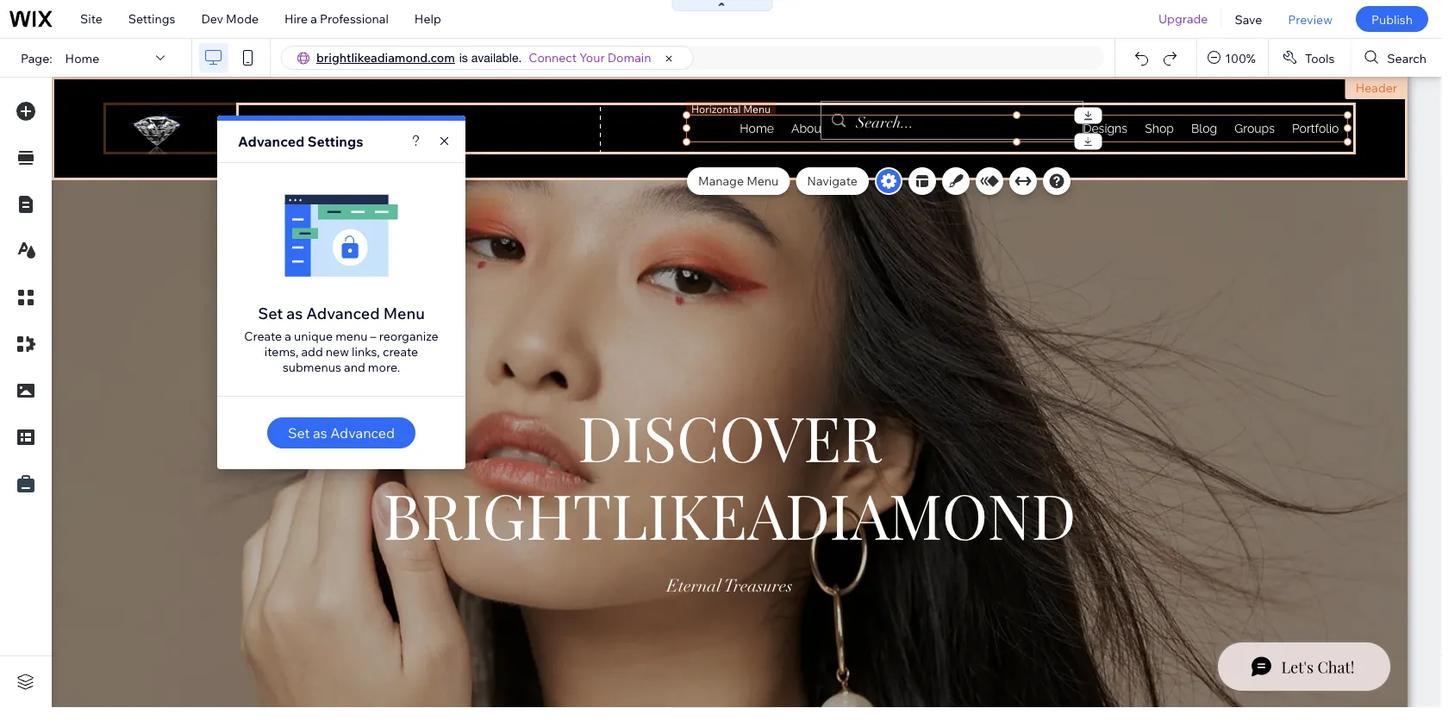 Task type: describe. For each thing, give the bounding box(es) containing it.
save button
[[1223, 0, 1276, 38]]

0 vertical spatial menu
[[747, 173, 779, 188]]

upgrade
[[1159, 11, 1209, 26]]

manage
[[699, 173, 744, 188]]

a inside set as advanced menu create a unique menu – reorganize items, add new links, create submenus and more.
[[285, 329, 291, 344]]

home
[[65, 50, 99, 65]]

set as advanced button
[[267, 417, 416, 449]]

and
[[344, 360, 365, 375]]

search
[[1388, 50, 1427, 65]]

0 vertical spatial advanced
[[238, 133, 305, 150]]

–
[[370, 329, 377, 344]]

brightlikeadiamond.com
[[317, 50, 455, 65]]

column
[[242, 156, 279, 169]]

as for set as advanced
[[313, 424, 327, 442]]

preview button
[[1276, 0, 1346, 38]]

is
[[459, 50, 468, 65]]

professional
[[320, 11, 389, 26]]

column 2
[[242, 156, 287, 169]]

items,
[[265, 344, 299, 359]]

header
[[1356, 80, 1398, 95]]

publish
[[1372, 11, 1414, 27]]

your
[[580, 50, 605, 65]]

2
[[282, 156, 287, 169]]

tools
[[1306, 50, 1335, 65]]

dev mode
[[201, 11, 259, 26]]

set as advanced menu create a unique menu – reorganize items, add new links, create submenus and more.
[[244, 303, 439, 375]]

mode
[[226, 11, 259, 26]]

advanced for set as advanced
[[331, 424, 395, 442]]

new
[[326, 344, 349, 359]]

more.
[[368, 360, 400, 375]]

domain
[[608, 50, 652, 65]]

add
[[301, 344, 323, 359]]

advanced settings
[[238, 133, 363, 150]]

1 horizontal spatial a
[[311, 11, 317, 26]]

publish button
[[1357, 6, 1429, 32]]

100%
[[1226, 50, 1257, 65]]

available.
[[472, 50, 522, 65]]

hire a professional
[[285, 11, 389, 26]]

create
[[383, 344, 418, 359]]



Task type: locate. For each thing, give the bounding box(es) containing it.
site
[[80, 11, 102, 26]]

advanced down and
[[331, 424, 395, 442]]

menu right manage
[[747, 173, 779, 188]]

0 horizontal spatial menu
[[384, 303, 425, 323]]

set
[[258, 303, 283, 323], [288, 424, 310, 442]]

a right the hire on the left top of page
[[311, 11, 317, 26]]

help
[[415, 11, 441, 26]]

as
[[287, 303, 303, 323], [313, 424, 327, 442]]

as down submenus
[[313, 424, 327, 442]]

menu inside set as advanced menu create a unique menu – reorganize items, add new links, create submenus and more.
[[384, 303, 425, 323]]

links,
[[352, 344, 380, 359]]

set as advanced
[[288, 424, 395, 442]]

0 vertical spatial as
[[287, 303, 303, 323]]

1 vertical spatial a
[[285, 329, 291, 344]]

advanced inside button
[[331, 424, 395, 442]]

set for set as advanced
[[288, 424, 310, 442]]

connect
[[529, 50, 577, 65]]

1 vertical spatial menu
[[384, 303, 425, 323]]

tools button
[[1270, 39, 1351, 77]]

advanced
[[238, 133, 305, 150], [306, 303, 380, 323], [331, 424, 395, 442]]

1 vertical spatial advanced
[[306, 303, 380, 323]]

a up the items,
[[285, 329, 291, 344]]

search button
[[1352, 39, 1443, 77]]

manage menu
[[699, 173, 779, 188]]

1 horizontal spatial settings
[[308, 133, 363, 150]]

menu
[[336, 329, 368, 344]]

set for set as advanced menu create a unique menu – reorganize items, add new links, create submenus and more.
[[258, 303, 283, 323]]

2 vertical spatial advanced
[[331, 424, 395, 442]]

0 horizontal spatial a
[[285, 329, 291, 344]]

set inside set as advanced menu create a unique menu – reorganize items, add new links, create submenus and more.
[[258, 303, 283, 323]]

as for set as advanced menu create a unique menu – reorganize items, add new links, create submenus and more.
[[287, 303, 303, 323]]

menu
[[747, 173, 779, 188], [384, 303, 425, 323]]

1 vertical spatial set
[[288, 424, 310, 442]]

advanced for set as advanced menu create a unique menu – reorganize items, add new links, create submenus and more.
[[306, 303, 380, 323]]

0 horizontal spatial set
[[258, 303, 283, 323]]

0 horizontal spatial as
[[287, 303, 303, 323]]

1 vertical spatial settings
[[308, 133, 363, 150]]

1 horizontal spatial menu
[[747, 173, 779, 188]]

unique
[[294, 329, 333, 344]]

0 vertical spatial a
[[311, 11, 317, 26]]

reorganize
[[379, 329, 439, 344]]

as up unique
[[287, 303, 303, 323]]

advanced up column 2
[[238, 133, 305, 150]]

settings
[[128, 11, 175, 26], [308, 133, 363, 150]]

save
[[1236, 11, 1263, 27]]

0 vertical spatial settings
[[128, 11, 175, 26]]

a
[[311, 11, 317, 26], [285, 329, 291, 344]]

advanced inside set as advanced menu create a unique menu – reorganize items, add new links, create submenus and more.
[[306, 303, 380, 323]]

1 horizontal spatial set
[[288, 424, 310, 442]]

advanced up 'menu' in the left of the page
[[306, 303, 380, 323]]

as inside set as advanced menu create a unique menu – reorganize items, add new links, create submenus and more.
[[287, 303, 303, 323]]

create
[[244, 329, 282, 344]]

1 vertical spatial as
[[313, 424, 327, 442]]

set up create
[[258, 303, 283, 323]]

100% button
[[1198, 39, 1269, 77]]

set inside button
[[288, 424, 310, 442]]

dev
[[201, 11, 223, 26]]

preview
[[1289, 11, 1333, 27]]

submenus
[[283, 360, 341, 375]]

1 horizontal spatial as
[[313, 424, 327, 442]]

as inside button
[[313, 424, 327, 442]]

0 horizontal spatial settings
[[128, 11, 175, 26]]

set down submenus
[[288, 424, 310, 442]]

menu up the reorganize
[[384, 303, 425, 323]]

navigate
[[808, 173, 858, 188]]

0 vertical spatial set
[[258, 303, 283, 323]]

hire
[[285, 11, 308, 26]]

is available. connect your domain
[[459, 50, 652, 65]]



Task type: vqa. For each thing, say whether or not it's contained in the screenshot.
the 1 for first 1 button from the top
no



